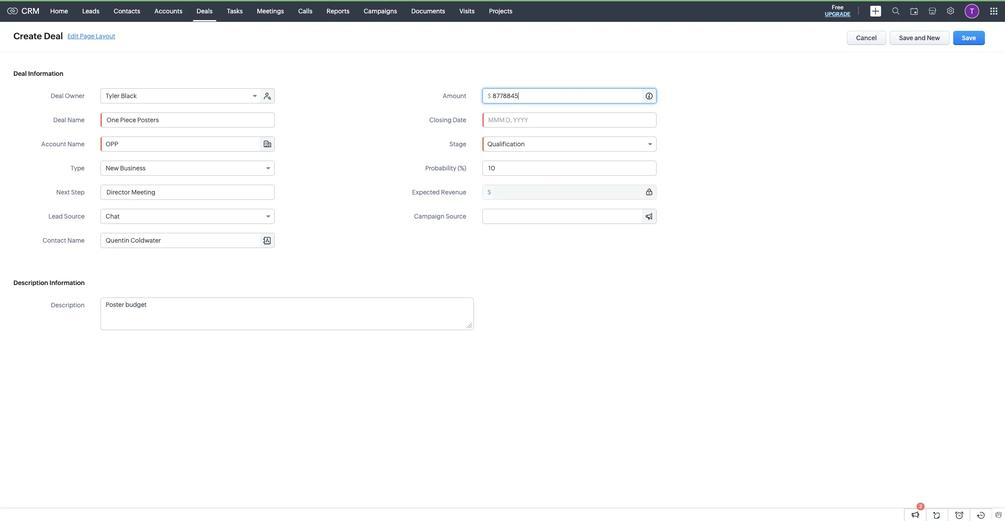 Task type: describe. For each thing, give the bounding box(es) containing it.
account
[[41, 141, 66, 148]]

Tyler Black field
[[101, 89, 261, 103]]

crm
[[21, 6, 40, 16]]

profile element
[[960, 0, 985, 22]]

accounts
[[155, 7, 182, 15]]

information for description information
[[49, 280, 85, 287]]

new business
[[106, 165, 146, 172]]

date
[[453, 117, 467, 124]]

and
[[915, 34, 926, 42]]

contacts
[[114, 7, 140, 15]]

name for contact name
[[67, 237, 85, 244]]

deal information
[[13, 70, 63, 77]]

type
[[71, 165, 85, 172]]

save button
[[953, 31, 985, 45]]

probability
[[425, 165, 456, 172]]

(%)
[[458, 165, 467, 172]]

page
[[80, 32, 94, 40]]

calls
[[298, 7, 312, 15]]

deal owner
[[51, 92, 85, 100]]

save and new
[[900, 34, 940, 42]]

black
[[121, 92, 137, 100]]

business
[[120, 165, 146, 172]]

search image
[[892, 7, 900, 15]]

campaign
[[414, 213, 445, 220]]

New Business field
[[101, 161, 275, 176]]

cancel button
[[847, 31, 887, 45]]

next step
[[56, 189, 85, 196]]

lead
[[49, 213, 63, 220]]

revenue
[[441, 189, 467, 196]]

step
[[71, 189, 85, 196]]

description information
[[13, 280, 85, 287]]

tasks link
[[220, 0, 250, 22]]

save for save and new
[[900, 34, 914, 42]]

source for campaign source
[[446, 213, 467, 220]]

cancel
[[856, 34, 877, 42]]

search element
[[887, 0, 905, 22]]

deal for deal information
[[13, 70, 27, 77]]

owner
[[65, 92, 85, 100]]

lead source
[[49, 213, 85, 220]]

MMM D, YYYY text field
[[483, 113, 657, 128]]

save for save
[[962, 34, 976, 42]]

documents link
[[404, 0, 452, 22]]

projects link
[[482, 0, 520, 22]]

campaign source
[[414, 213, 467, 220]]

next
[[56, 189, 70, 196]]

leads link
[[75, 0, 107, 22]]

$ for expected revenue
[[488, 189, 491, 196]]

projects
[[489, 7, 513, 15]]

contact name
[[43, 237, 85, 244]]

qualification
[[488, 141, 525, 148]]

expected revenue
[[412, 189, 467, 196]]

save and new button
[[890, 31, 950, 45]]

tyler black
[[106, 92, 137, 100]]

name for deal name
[[67, 117, 85, 124]]

closing date
[[429, 117, 467, 124]]

visits link
[[452, 0, 482, 22]]

tyler
[[106, 92, 120, 100]]

accounts link
[[147, 0, 190, 22]]

reports
[[327, 7, 350, 15]]

deal name
[[53, 117, 85, 124]]

create deal edit page layout
[[13, 31, 115, 41]]

documents
[[411, 7, 445, 15]]

2
[[920, 504, 922, 510]]

free
[[832, 4, 844, 11]]

crm link
[[7, 6, 40, 16]]

source for lead source
[[64, 213, 85, 220]]

deals
[[197, 7, 213, 15]]



Task type: vqa. For each thing, say whether or not it's contained in the screenshot.
Name to the top
yes



Task type: locate. For each thing, give the bounding box(es) containing it.
name right account
[[67, 141, 85, 148]]

save
[[900, 34, 914, 42], [962, 34, 976, 42]]

save down profile icon
[[962, 34, 976, 42]]

$ for amount
[[488, 92, 491, 100]]

reports link
[[320, 0, 357, 22]]

None text field
[[101, 185, 275, 200], [101, 298, 474, 330], [101, 185, 275, 200], [101, 298, 474, 330]]

0 vertical spatial $
[[488, 92, 491, 100]]

description
[[13, 280, 48, 287], [51, 302, 85, 309]]

Chat field
[[101, 209, 275, 224]]

calls link
[[291, 0, 320, 22]]

profile image
[[965, 4, 979, 18]]

campaigns link
[[357, 0, 404, 22]]

2 vertical spatial name
[[67, 237, 85, 244]]

0 horizontal spatial description
[[13, 280, 48, 287]]

home link
[[43, 0, 75, 22]]

contacts link
[[107, 0, 147, 22]]

information
[[28, 70, 63, 77], [49, 280, 85, 287]]

edit
[[67, 32, 79, 40]]

new inside button
[[927, 34, 940, 42]]

1 source from the left
[[64, 213, 85, 220]]

edit page layout link
[[67, 32, 115, 40]]

$ right revenue
[[488, 189, 491, 196]]

deal up account name
[[53, 117, 66, 124]]

1 horizontal spatial save
[[962, 34, 976, 42]]

deal down create
[[13, 70, 27, 77]]

stage
[[450, 141, 467, 148]]

Qualification field
[[483, 137, 657, 152]]

upgrade
[[825, 11, 851, 17]]

name
[[67, 117, 85, 124], [67, 141, 85, 148], [67, 237, 85, 244]]

0 vertical spatial name
[[67, 117, 85, 124]]

home
[[50, 7, 68, 15]]

visits
[[460, 7, 475, 15]]

save left and
[[900, 34, 914, 42]]

meetings link
[[250, 0, 291, 22]]

closing
[[429, 117, 452, 124]]

1 $ from the top
[[488, 92, 491, 100]]

deal left the owner
[[51, 92, 64, 100]]

information for deal information
[[28, 70, 63, 77]]

create menu image
[[870, 6, 882, 16]]

expected
[[412, 189, 440, 196]]

1 vertical spatial information
[[49, 280, 85, 287]]

1 vertical spatial new
[[106, 165, 119, 172]]

information up deal owner
[[28, 70, 63, 77]]

1 save from the left
[[900, 34, 914, 42]]

source right lead
[[64, 213, 85, 220]]

account name
[[41, 141, 85, 148]]

information down contact name
[[49, 280, 85, 287]]

name down the owner
[[67, 117, 85, 124]]

leads
[[82, 7, 99, 15]]

campaigns
[[364, 7, 397, 15]]

name for account name
[[67, 141, 85, 148]]

new inside field
[[106, 165, 119, 172]]

None text field
[[493, 89, 656, 103], [101, 113, 275, 128], [101, 137, 275, 151], [483, 161, 657, 176], [493, 185, 656, 200], [483, 210, 656, 224], [101, 234, 275, 248], [493, 89, 656, 103], [101, 113, 275, 128], [101, 137, 275, 151], [483, 161, 657, 176], [493, 185, 656, 200], [483, 210, 656, 224], [101, 234, 275, 248]]

0 horizontal spatial source
[[64, 213, 85, 220]]

contact
[[43, 237, 66, 244]]

source down revenue
[[446, 213, 467, 220]]

free upgrade
[[825, 4, 851, 17]]

1 vertical spatial name
[[67, 141, 85, 148]]

deal for deal name
[[53, 117, 66, 124]]

deals link
[[190, 0, 220, 22]]

layout
[[96, 32, 115, 40]]

None field
[[101, 137, 275, 151], [483, 210, 656, 224], [101, 234, 275, 248], [101, 137, 275, 151], [483, 210, 656, 224], [101, 234, 275, 248]]

create
[[13, 31, 42, 41]]

meetings
[[257, 7, 284, 15]]

1 name from the top
[[67, 117, 85, 124]]

0 vertical spatial description
[[13, 280, 48, 287]]

0 horizontal spatial new
[[106, 165, 119, 172]]

new right and
[[927, 34, 940, 42]]

$
[[488, 92, 491, 100], [488, 189, 491, 196]]

chat
[[106, 213, 120, 220]]

3 name from the top
[[67, 237, 85, 244]]

$ right amount
[[488, 92, 491, 100]]

2 save from the left
[[962, 34, 976, 42]]

deal left edit
[[44, 31, 63, 41]]

create menu element
[[865, 0, 887, 22]]

deal
[[44, 31, 63, 41], [13, 70, 27, 77], [51, 92, 64, 100], [53, 117, 66, 124]]

0 horizontal spatial save
[[900, 34, 914, 42]]

deal for deal owner
[[51, 92, 64, 100]]

source
[[64, 213, 85, 220], [446, 213, 467, 220]]

description for description
[[51, 302, 85, 309]]

new
[[927, 34, 940, 42], [106, 165, 119, 172]]

calendar image
[[911, 7, 918, 15]]

1 vertical spatial description
[[51, 302, 85, 309]]

name right contact
[[67, 237, 85, 244]]

1 horizontal spatial source
[[446, 213, 467, 220]]

description for description information
[[13, 280, 48, 287]]

2 name from the top
[[67, 141, 85, 148]]

1 horizontal spatial description
[[51, 302, 85, 309]]

2 $ from the top
[[488, 189, 491, 196]]

1 vertical spatial $
[[488, 189, 491, 196]]

1 horizontal spatial new
[[927, 34, 940, 42]]

0 vertical spatial information
[[28, 70, 63, 77]]

tasks
[[227, 7, 243, 15]]

amount
[[443, 92, 467, 100]]

0 vertical spatial new
[[927, 34, 940, 42]]

new left business
[[106, 165, 119, 172]]

probability (%)
[[425, 165, 467, 172]]

2 source from the left
[[446, 213, 467, 220]]



